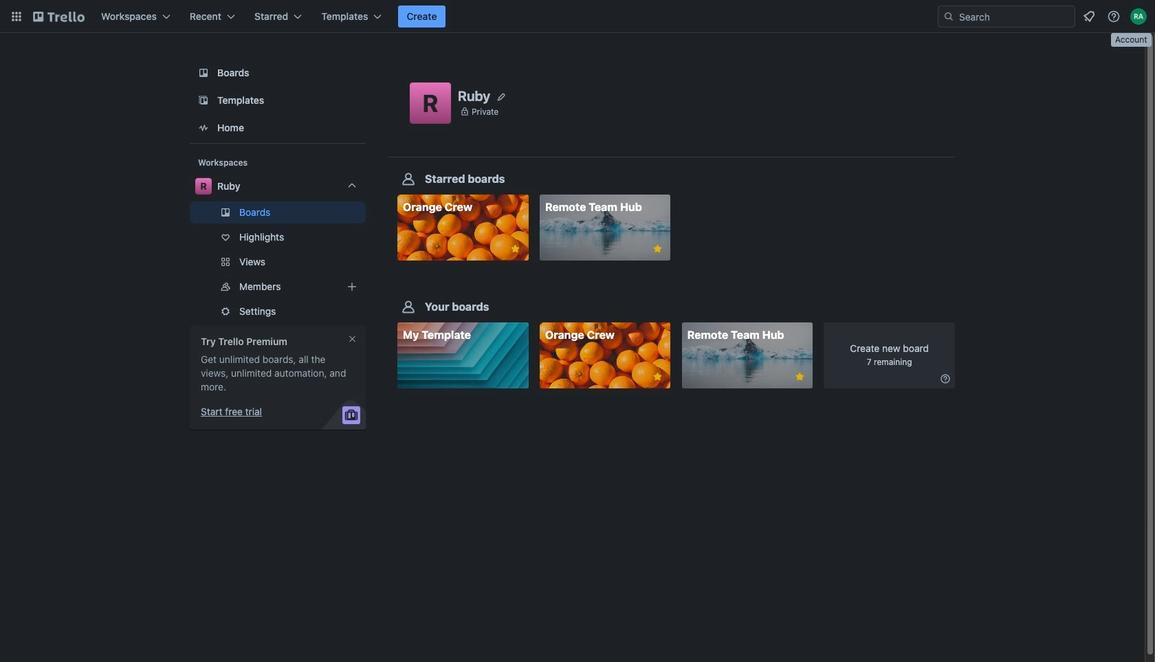 Task type: vqa. For each thing, say whether or not it's contained in the screenshot.
four
no



Task type: locate. For each thing, give the bounding box(es) containing it.
0 vertical spatial click to unstar this board. it will be removed from your starred list. image
[[509, 243, 522, 255]]

0 notifications image
[[1081, 8, 1098, 25]]

template board image
[[195, 92, 212, 109]]

back to home image
[[33, 6, 85, 28]]

home image
[[195, 120, 212, 136]]

sm image
[[939, 372, 953, 386]]

tooltip
[[1111, 33, 1152, 46]]

1 horizontal spatial click to unstar this board. it will be removed from your starred list. image
[[794, 371, 806, 383]]

ruby anderson (rubyanderson7) image
[[1131, 8, 1147, 25]]

click to unstar this board. it will be removed from your starred list. image
[[509, 243, 522, 255], [794, 371, 806, 383]]

click to unstar this board. it will be removed from your starred list. image
[[652, 243, 664, 255]]

1 vertical spatial click to unstar this board. it will be removed from your starred list. image
[[794, 371, 806, 383]]

0 horizontal spatial click to unstar this board. it will be removed from your starred list. image
[[509, 243, 522, 255]]



Task type: describe. For each thing, give the bounding box(es) containing it.
add image
[[344, 279, 360, 295]]

primary element
[[0, 0, 1155, 33]]

open information menu image
[[1107, 10, 1121, 23]]

board image
[[195, 65, 212, 81]]

Search field
[[955, 7, 1075, 26]]

search image
[[944, 11, 955, 22]]



